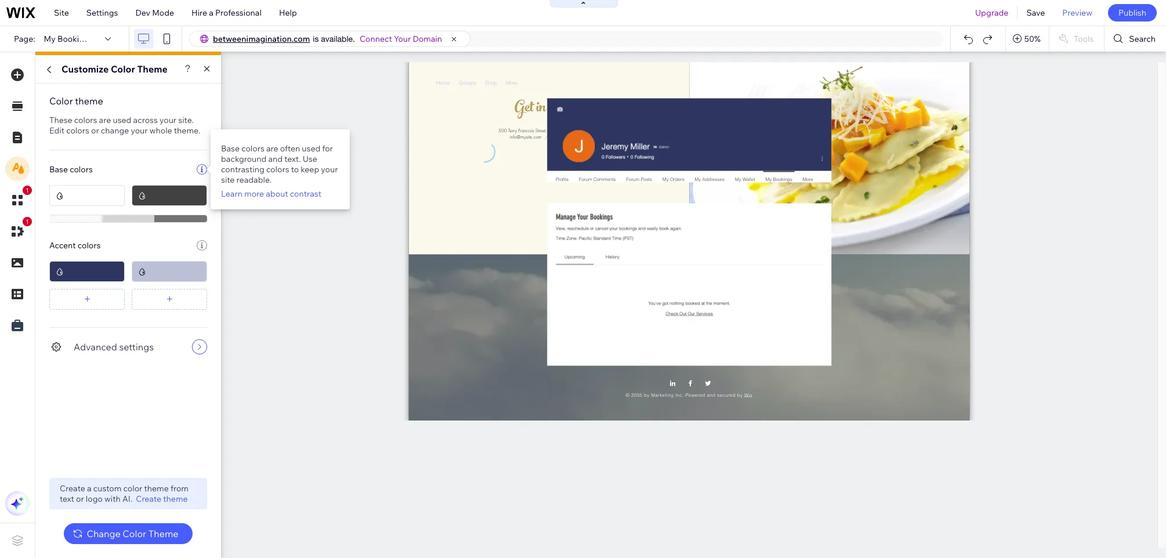 Task type: vqa. For each thing, say whether or not it's contained in the screenshot.
the left Results
no



Task type: locate. For each thing, give the bounding box(es) containing it.
your left site.
[[160, 115, 176, 125]]

used
[[113, 115, 131, 125], [302, 143, 320, 154]]

0 horizontal spatial are
[[99, 115, 111, 125]]

theme down customize
[[75, 95, 103, 107]]

0 horizontal spatial base
[[49, 164, 68, 175]]

about
[[266, 189, 288, 199]]

colors left to
[[266, 164, 289, 175]]

your inside base colors are often used for background and text. use contrasting colors to keep your site readable. learn more about contrast
[[321, 164, 338, 175]]

mode
[[152, 8, 174, 18]]

colors down color theme
[[74, 115, 97, 125]]

betweenimagination.com
[[213, 34, 310, 44]]

save button
[[1018, 0, 1054, 26]]

2 vertical spatial color
[[123, 528, 146, 540]]

hire
[[192, 8, 207, 18]]

used left for
[[302, 143, 320, 154]]

colors
[[74, 115, 97, 125], [66, 125, 89, 136], [241, 143, 264, 154], [70, 164, 93, 175], [266, 164, 289, 175], [78, 240, 101, 251]]

text
[[60, 494, 74, 504]]

base
[[221, 143, 240, 154], [49, 164, 68, 175]]

are inside base colors are often used for background and text. use contrasting colors to keep your site readable. learn more about contrast
[[266, 143, 278, 154]]

theme up across
[[137, 63, 168, 75]]

advanced
[[74, 341, 117, 353]]

create right ai.
[[136, 494, 161, 504]]

theme inside button
[[148, 528, 178, 540]]

theme down create theme button
[[148, 528, 178, 540]]

contrasting
[[221, 164, 264, 175]]

used inside base colors are often used for background and text. use contrasting colors to keep your site readable. learn more about contrast
[[302, 143, 320, 154]]

help
[[279, 8, 297, 18]]

a for professional
[[209, 8, 213, 18]]

your
[[160, 115, 176, 125], [131, 125, 148, 136], [321, 164, 338, 175]]

a right hire
[[209, 8, 213, 18]]

1 vertical spatial base
[[49, 164, 68, 175]]

theme
[[137, 63, 168, 75], [148, 528, 178, 540]]

0 vertical spatial are
[[99, 115, 111, 125]]

colors for these colors are used across your site. edit colors or change your whole theme.
[[74, 115, 97, 125]]

0 horizontal spatial a
[[87, 483, 91, 494]]

create
[[60, 483, 85, 494], [136, 494, 161, 504]]

publish button
[[1108, 4, 1157, 21]]

1 horizontal spatial base
[[221, 143, 240, 154]]

your left whole
[[131, 125, 148, 136]]

colors down these
[[70, 164, 93, 175]]

color
[[111, 63, 135, 75], [49, 95, 73, 107], [123, 528, 146, 540]]

theme
[[75, 95, 103, 107], [144, 483, 169, 494], [163, 494, 188, 504]]

color right customize
[[111, 63, 135, 75]]

1 horizontal spatial a
[[209, 8, 213, 18]]

1 vertical spatial color
[[49, 95, 73, 107]]

tools button
[[1049, 26, 1104, 52]]

customize
[[61, 63, 109, 75]]

0 vertical spatial 1 button
[[5, 186, 32, 212]]

base up contrasting
[[221, 143, 240, 154]]

a left custom
[[87, 483, 91, 494]]

customize color theme
[[61, 63, 168, 75]]

base for base colors
[[49, 164, 68, 175]]

or right text
[[76, 494, 84, 504]]

2 horizontal spatial your
[[321, 164, 338, 175]]

are
[[99, 115, 111, 125], [266, 143, 278, 154]]

color for customize
[[111, 63, 135, 75]]

learn
[[221, 189, 242, 199]]

colors up contrasting
[[241, 143, 264, 154]]

used left across
[[113, 115, 131, 125]]

theme right color
[[163, 494, 188, 504]]

1 vertical spatial used
[[302, 143, 320, 154]]

create a custom color theme from text or logo with ai.
[[60, 483, 189, 504]]

professional
[[215, 8, 262, 18]]

1 vertical spatial 1
[[25, 218, 29, 225]]

1 vertical spatial or
[[76, 494, 84, 504]]

0 vertical spatial a
[[209, 8, 213, 18]]

dev
[[135, 8, 150, 18]]

0 horizontal spatial create
[[60, 483, 85, 494]]

0 vertical spatial 1
[[25, 187, 29, 194]]

1 vertical spatial are
[[266, 143, 278, 154]]

keep
[[301, 164, 319, 175]]

are left often
[[266, 143, 278, 154]]

1 vertical spatial 1 button
[[5, 217, 32, 244]]

theme for color
[[75, 95, 103, 107]]

colors for base colors are often used for background and text. use contrasting colors to keep your site readable. learn more about contrast
[[241, 143, 264, 154]]

1
[[25, 187, 29, 194], [25, 218, 29, 225]]

color right change
[[123, 528, 146, 540]]

for
[[322, 143, 333, 154]]

a
[[209, 8, 213, 18], [87, 483, 91, 494]]

color up these
[[49, 95, 73, 107]]

text.
[[284, 154, 301, 164]]

1 horizontal spatial your
[[160, 115, 176, 125]]

1 1 button from the top
[[5, 186, 32, 212]]

colors for accent colors
[[78, 240, 101, 251]]

1 horizontal spatial create
[[136, 494, 161, 504]]

1 vertical spatial theme
[[148, 528, 178, 540]]

change color theme
[[87, 528, 178, 540]]

background
[[221, 154, 266, 164]]

publish
[[1119, 8, 1146, 18]]

1 horizontal spatial are
[[266, 143, 278, 154]]

my
[[44, 34, 56, 44]]

0 vertical spatial used
[[113, 115, 131, 125]]

edit
[[49, 125, 64, 136]]

1 vertical spatial a
[[87, 483, 91, 494]]

0 horizontal spatial or
[[76, 494, 84, 504]]

base down edit
[[49, 164, 68, 175]]

create left the logo
[[60, 483, 85, 494]]

a inside 'create a custom color theme from text or logo with ai.'
[[87, 483, 91, 494]]

1 horizontal spatial used
[[302, 143, 320, 154]]

color inside change color theme button
[[123, 528, 146, 540]]

0 horizontal spatial used
[[113, 115, 131, 125]]

create inside 'create a custom color theme from text or logo with ai.'
[[60, 483, 85, 494]]

theme.
[[174, 125, 200, 136]]

0 vertical spatial or
[[91, 125, 99, 136]]

are down color theme
[[99, 115, 111, 125]]

1 horizontal spatial or
[[91, 125, 99, 136]]

a for custom
[[87, 483, 91, 494]]

0 vertical spatial base
[[221, 143, 240, 154]]

color for change
[[123, 528, 146, 540]]

site
[[54, 8, 69, 18]]

0 vertical spatial theme
[[137, 63, 168, 75]]

2 1 from the top
[[25, 218, 29, 225]]

base inside base colors are often used for background and text. use contrasting colors to keep your site readable. learn more about contrast
[[221, 143, 240, 154]]

1 button
[[5, 186, 32, 212], [5, 217, 32, 244]]

are inside these colors are used across your site. edit colors or change your whole theme.
[[99, 115, 111, 125]]

0 vertical spatial color
[[111, 63, 135, 75]]

search
[[1129, 34, 1156, 44]]

is
[[313, 34, 319, 44]]

are for used
[[99, 115, 111, 125]]

theme left 'from'
[[144, 483, 169, 494]]

your right keep
[[321, 164, 338, 175]]

across
[[133, 115, 158, 125]]

or
[[91, 125, 99, 136], [76, 494, 84, 504]]

from
[[171, 483, 189, 494]]

custom
[[93, 483, 121, 494]]

or left change
[[91, 125, 99, 136]]

settings
[[119, 341, 154, 353]]

are for often
[[266, 143, 278, 154]]

colors right accent
[[78, 240, 101, 251]]



Task type: describe. For each thing, give the bounding box(es) containing it.
2 1 button from the top
[[5, 217, 32, 244]]

change
[[101, 125, 129, 136]]

bookings
[[57, 34, 93, 44]]

preview
[[1062, 8, 1092, 18]]

use
[[303, 154, 317, 164]]

readable.
[[236, 175, 272, 185]]

site.
[[178, 115, 194, 125]]

create for create a custom color theme from text or logo with ai.
[[60, 483, 85, 494]]

create theme
[[136, 494, 188, 504]]

and
[[268, 154, 283, 164]]

settings
[[86, 8, 118, 18]]

preview button
[[1054, 0, 1101, 26]]

accent
[[49, 240, 76, 251]]

50%
[[1024, 34, 1041, 44]]

with
[[104, 494, 121, 504]]

your
[[394, 34, 411, 44]]

create theme button
[[136, 494, 188, 504]]

0 horizontal spatial your
[[131, 125, 148, 136]]

50% button
[[1006, 26, 1049, 52]]

base colors are often used for background and text. use contrasting colors to keep your site readable. learn more about contrast
[[221, 143, 338, 199]]

hire a professional
[[192, 8, 262, 18]]

colors for base colors
[[70, 164, 93, 175]]

learn more about contrast button
[[221, 189, 321, 199]]

base for base colors are often used for background and text. use contrasting colors to keep your site readable. learn more about contrast
[[221, 143, 240, 154]]

change
[[87, 528, 121, 540]]

these
[[49, 115, 72, 125]]

change color theme button
[[64, 523, 192, 544]]

ai.
[[122, 494, 132, 504]]

upgrade
[[975, 8, 1009, 18]]

theme for create
[[163, 494, 188, 504]]

to
[[291, 164, 299, 175]]

colors right edit
[[66, 125, 89, 136]]

used inside these colors are used across your site. edit colors or change your whole theme.
[[113, 115, 131, 125]]

or inside these colors are used across your site. edit colors or change your whole theme.
[[91, 125, 99, 136]]

my bookings
[[44, 34, 93, 44]]

advanced settings
[[74, 341, 154, 353]]

connect
[[360, 34, 392, 44]]

create for create theme
[[136, 494, 161, 504]]

more
[[244, 189, 264, 199]]

logo
[[86, 494, 103, 504]]

base colors
[[49, 164, 93, 175]]

often
[[280, 143, 300, 154]]

site
[[221, 175, 235, 185]]

dev mode
[[135, 8, 174, 18]]

save
[[1027, 8, 1045, 18]]

color theme
[[49, 95, 103, 107]]

these colors are used across your site. edit colors or change your whole theme.
[[49, 115, 200, 136]]

whole
[[150, 125, 172, 136]]

theme inside 'create a custom color theme from text or logo with ai.'
[[144, 483, 169, 494]]

domain
[[413, 34, 442, 44]]

or inside 'create a custom color theme from text or logo with ai.'
[[76, 494, 84, 504]]

available.
[[321, 34, 355, 44]]

contrast
[[290, 189, 321, 199]]

accent colors
[[49, 240, 101, 251]]

1 1 from the top
[[25, 187, 29, 194]]

tools
[[1074, 34, 1094, 44]]

search button
[[1105, 26, 1166, 52]]

theme for change color theme
[[148, 528, 178, 540]]

color
[[123, 483, 142, 494]]

theme for customize color theme
[[137, 63, 168, 75]]

is available. connect your domain
[[313, 34, 442, 44]]



